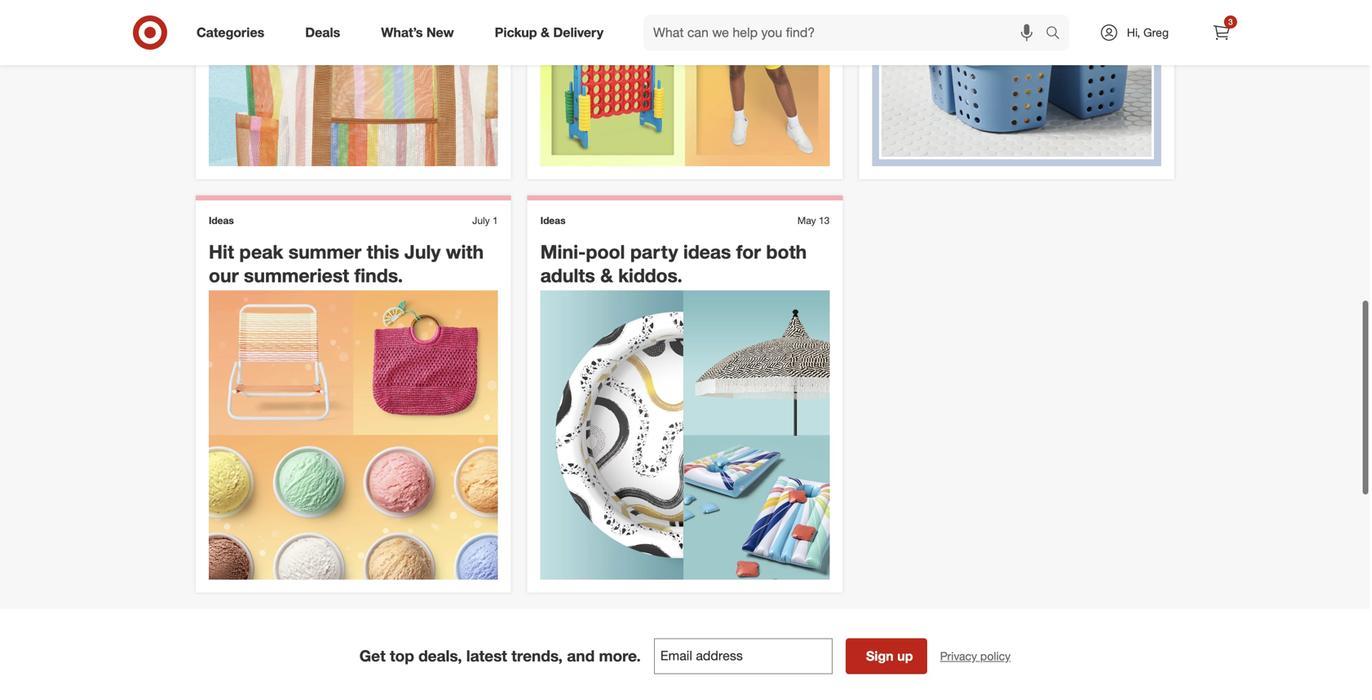 Task type: vqa. For each thing, say whether or not it's contained in the screenshot.
What's New link
yes



Task type: locate. For each thing, give the bounding box(es) containing it.
new
[[427, 25, 454, 40]]

more.
[[599, 647, 641, 666]]

pickup & delivery
[[495, 25, 604, 40]]

1 horizontal spatial july
[[472, 215, 490, 227]]

latest
[[466, 647, 507, 666]]

hi, greg
[[1127, 25, 1169, 40]]

july
[[472, 215, 490, 227], [405, 241, 441, 264]]

delivery
[[553, 25, 604, 40]]

july left 1
[[472, 215, 490, 227]]

may
[[798, 215, 816, 227]]

13
[[819, 215, 830, 227]]

1
[[493, 215, 498, 227]]

2 ideas from the left
[[541, 215, 566, 227]]

hit peak summer this july with our summeriest finds.
[[209, 241, 484, 287]]

1 ideas from the left
[[209, 215, 234, 227]]

0 vertical spatial &
[[541, 25, 550, 40]]

deals link
[[291, 15, 361, 51]]

and
[[567, 647, 595, 666]]

july inside hit peak summer this july with our summeriest finds.
[[405, 241, 441, 264]]

sign up
[[866, 649, 913, 665]]

mini-pool party ideas for  both adults & kiddos. image
[[541, 291, 830, 580]]

1 horizontal spatial &
[[600, 264, 613, 287]]

3
[[1229, 17, 1233, 27]]

both
[[766, 241, 807, 264]]

0 horizontal spatial ideas
[[209, 215, 234, 227]]

0 horizontal spatial july
[[405, 241, 441, 264]]

this
[[367, 241, 399, 264]]

&
[[541, 25, 550, 40], [600, 264, 613, 287]]

hi,
[[1127, 25, 1141, 40]]

july right this
[[405, 241, 441, 264]]

ideas up hit
[[209, 215, 234, 227]]

pickup
[[495, 25, 537, 40]]

1 vertical spatial july
[[405, 241, 441, 264]]

sign
[[866, 649, 894, 665]]

party
[[630, 241, 678, 264]]

hit peak summer this july with our summeriest finds. image
[[209, 291, 498, 580]]

our
[[209, 264, 239, 287]]

greg
[[1144, 25, 1169, 40]]

ideas
[[209, 215, 234, 227], [541, 215, 566, 227]]

mini-pool party ideas for  both adults & kiddos.
[[541, 241, 807, 287]]

pickup & delivery link
[[481, 15, 624, 51]]

None text field
[[654, 639, 833, 675]]

ideas
[[683, 241, 731, 264]]

what's
[[381, 25, 423, 40]]

finds.
[[354, 264, 403, 287]]

ideas up "mini-"
[[541, 215, 566, 227]]

categories
[[197, 25, 264, 40]]

peak
[[239, 241, 283, 264]]

& right pickup
[[541, 25, 550, 40]]

may 13
[[798, 215, 830, 227]]

get top deals, latest trends, and more.
[[360, 647, 641, 666]]

deals
[[305, 25, 340, 40]]

a well-stocked shower caddy is your self-care bff  (and it's under $30). image
[[872, 0, 1162, 166]]

1 vertical spatial &
[[600, 264, 613, 287]]

1 horizontal spatial ideas
[[541, 215, 566, 227]]

policy
[[981, 650, 1011, 664]]

& down pool
[[600, 264, 613, 287]]

3 link
[[1204, 15, 1240, 51]]

deals,
[[419, 647, 462, 666]]



Task type: describe. For each thing, give the bounding box(es) containing it.
What can we help you find? suggestions appear below search field
[[644, 15, 1050, 51]]

pool
[[586, 241, 625, 264]]

search
[[1038, 26, 1078, 42]]

kiddos.
[[619, 264, 683, 287]]

sign up button
[[846, 639, 927, 675]]

it's time for a warm-weather getaway. image
[[209, 0, 498, 166]]

ideas for mini-pool party ideas for  both adults & kiddos.
[[541, 215, 566, 227]]

31 august-approved picks image
[[541, 0, 830, 166]]

top
[[390, 647, 414, 666]]

0 horizontal spatial &
[[541, 25, 550, 40]]

for
[[736, 241, 761, 264]]

what's new link
[[367, 15, 474, 51]]

mini-
[[541, 241, 586, 264]]

adults
[[541, 264, 595, 287]]

privacy policy link
[[940, 649, 1011, 665]]

get
[[360, 647, 386, 666]]

0 vertical spatial july
[[472, 215, 490, 227]]

privacy
[[940, 650, 977, 664]]

what's new
[[381, 25, 454, 40]]

summer
[[289, 241, 362, 264]]

hit
[[209, 241, 234, 264]]

search button
[[1038, 15, 1078, 54]]

categories link
[[183, 15, 285, 51]]

up
[[897, 649, 913, 665]]

privacy policy
[[940, 650, 1011, 664]]

& inside mini-pool party ideas for  both adults & kiddos.
[[600, 264, 613, 287]]

trends,
[[512, 647, 563, 666]]

summeriest
[[244, 264, 349, 287]]

ideas for hit peak summer this july with our summeriest finds.
[[209, 215, 234, 227]]

july 1
[[472, 215, 498, 227]]

with
[[446, 241, 484, 264]]



